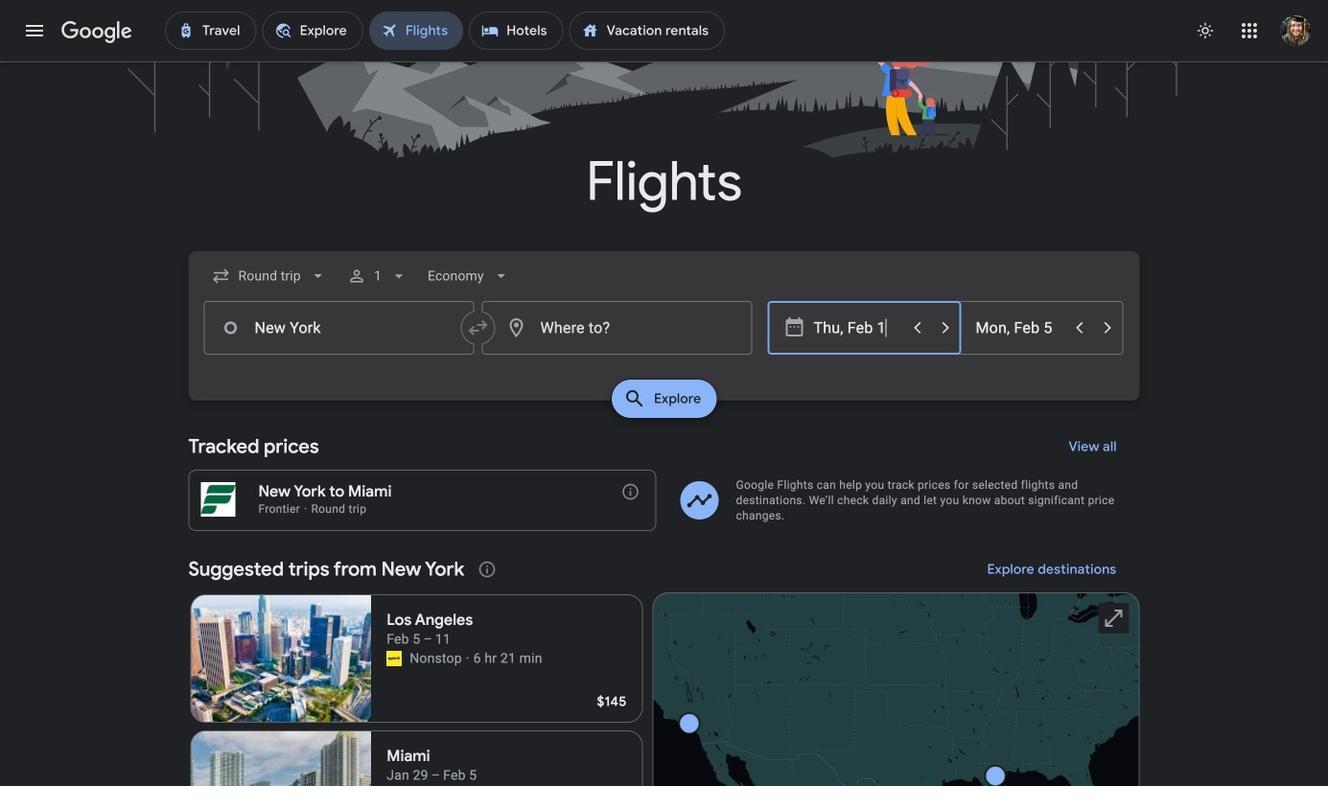 Task type: describe. For each thing, give the bounding box(es) containing it.
Departure text field
[[814, 302, 902, 354]]

change appearance image
[[1183, 8, 1229, 54]]

suggested trips from new york region
[[189, 547, 1140, 787]]

Where to? text field
[[482, 301, 753, 355]]

Return text field
[[976, 302, 1064, 354]]

145 US dollars text field
[[597, 694, 627, 711]]

tracked prices region
[[189, 424, 1140, 531]]

main menu image
[[23, 19, 46, 42]]

spirit image
[[387, 651, 402, 667]]



Task type: locate. For each thing, give the bounding box(es) containing it.
More info text field
[[621, 483, 640, 507]]

Flight search field
[[173, 251, 1155, 424]]

more info image
[[621, 483, 640, 502]]

None field
[[204, 259, 336, 294], [420, 259, 519, 294], [204, 259, 336, 294], [420, 259, 519, 294]]

 image
[[466, 649, 470, 669]]

None text field
[[204, 301, 474, 355]]



Task type: vqa. For each thing, say whether or not it's contained in the screenshot.
Where to? text box
yes



